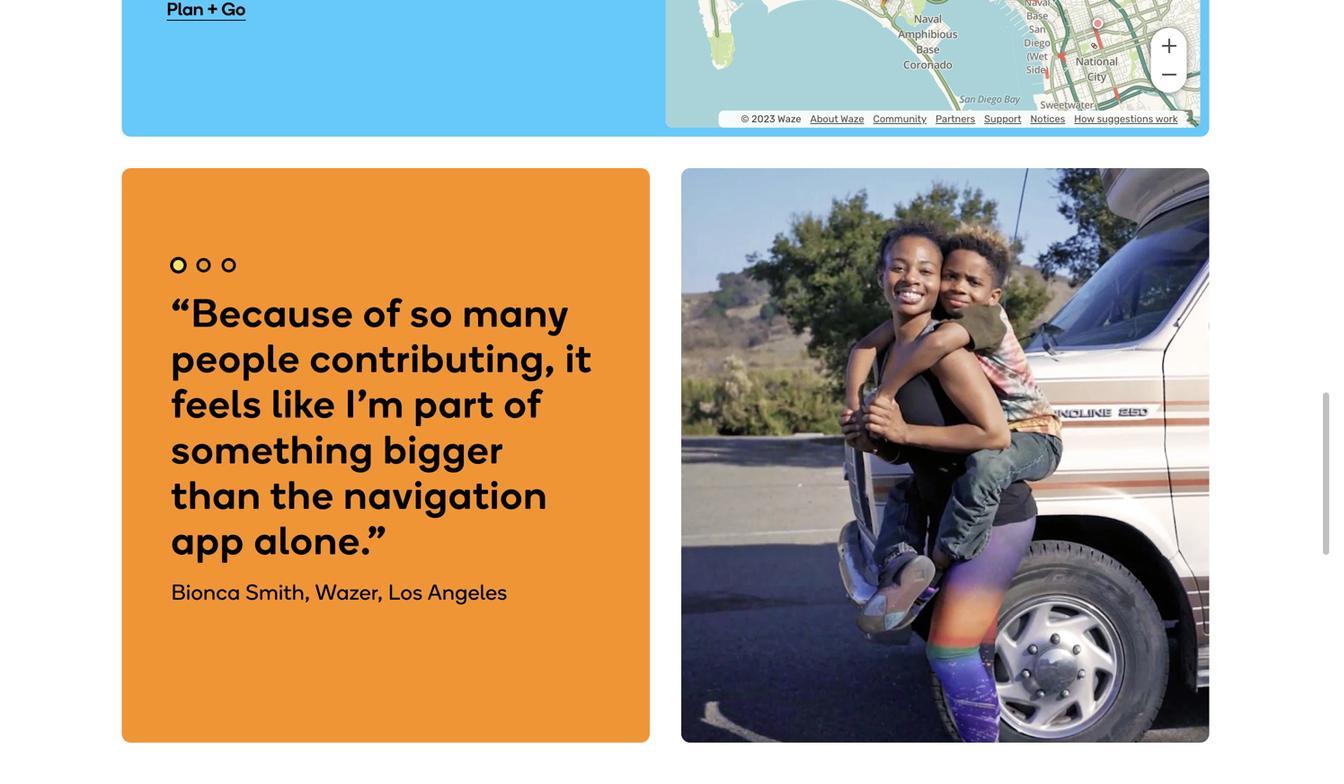 Task type: describe. For each thing, give the bounding box(es) containing it.
the
[[271, 471, 334, 519]]

contributing,
[[310, 335, 556, 382]]

part
[[414, 380, 495, 428]]

app
[[171, 517, 245, 564]]

people
[[171, 335, 301, 382]]

a young woman smiles at the camera while a boy ride piggyback on her. they're standing in front of the hood of a recreational vehicle parked on the side of a road. image
[[682, 168, 1210, 743]]

bionca smith, wazer, los angeles
[[171, 579, 508, 605]]

"because of so many people contributing, it feels like i'm part of something bigger than the navigation app alone."
[[171, 289, 593, 564]]

alone."
[[254, 517, 387, 564]]

angeles
[[428, 579, 508, 605]]



Task type: locate. For each thing, give the bounding box(es) containing it.
than
[[171, 471, 262, 519]]

0 vertical spatial of
[[363, 289, 401, 337]]

wazer,
[[315, 579, 383, 605]]

of
[[363, 289, 401, 337], [504, 380, 542, 428]]

feels
[[171, 380, 262, 428]]

smith,
[[246, 579, 311, 605]]

like
[[272, 380, 336, 428]]

it
[[566, 335, 593, 382]]

1 vertical spatial of
[[504, 380, 542, 428]]

bigger
[[384, 426, 503, 473]]

1 horizontal spatial of
[[504, 380, 542, 428]]

bionca
[[171, 579, 241, 605]]

0 horizontal spatial of
[[363, 289, 401, 337]]

of left so
[[363, 289, 401, 337]]

many
[[463, 289, 570, 337]]

"because
[[171, 289, 354, 337]]

los
[[389, 579, 423, 605]]

so
[[410, 289, 454, 337]]

i'm
[[346, 380, 405, 428]]

something
[[171, 426, 374, 473]]

of right part
[[504, 380, 542, 428]]

navigation
[[344, 471, 548, 519]]



Task type: vqa. For each thing, say whether or not it's contained in the screenshot.
A young woman smiles at the camera while a boy ride piggyback on her. They're standing in front of the hood of a recreational vehicle parked on the side of a road. image
yes



